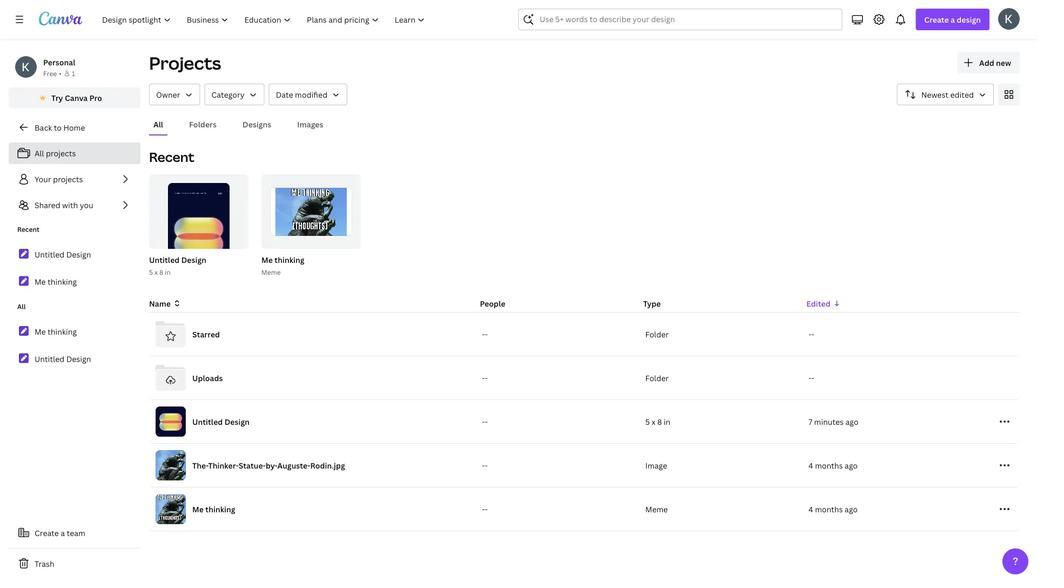 Task type: vqa. For each thing, say whether or not it's contained in the screenshot.
•
yes



Task type: describe. For each thing, give the bounding box(es) containing it.
minutes
[[815, 417, 844, 427]]

all button
[[149, 114, 168, 135]]

a for team
[[61, 528, 65, 539]]

folders
[[189, 119, 217, 129]]

back to home
[[35, 122, 85, 133]]

statue-
[[239, 461, 266, 471]]

list containing untitled design
[[9, 243, 141, 293]]

type
[[644, 299, 661, 309]]

free
[[43, 69, 57, 78]]

2 me thinking link from the top
[[9, 320, 141, 343]]

all projects
[[35, 148, 76, 159]]

Sort by button
[[897, 84, 994, 105]]

folders button
[[185, 114, 221, 135]]

the-
[[192, 461, 208, 471]]

all for all button
[[153, 119, 163, 129]]

kendall parks image
[[999, 8, 1020, 30]]

your
[[35, 174, 51, 185]]

me thinking button
[[262, 253, 305, 267]]

designs button
[[238, 114, 276, 135]]

canva
[[65, 93, 88, 103]]

untitled design 5 x 8 in
[[149, 255, 206, 277]]

images button
[[293, 114, 328, 135]]

a for design
[[951, 14, 955, 25]]

try canva pro
[[51, 93, 102, 103]]

Category button
[[205, 84, 265, 105]]

projects
[[149, 51, 221, 75]]

create for create a team
[[35, 528, 59, 539]]

2 vertical spatial me thinking
[[192, 504, 235, 515]]

uploads
[[192, 373, 223, 383]]

projects for your projects
[[53, 174, 83, 185]]

create for create a design
[[925, 14, 949, 25]]

the-thinker-statue-by-auguste-rodin.jpg
[[192, 461, 345, 471]]

8 inside untitled design 5 x 8 in
[[159, 268, 163, 277]]

1 for 1 of 2
[[224, 237, 227, 244]]

date
[[276, 89, 293, 100]]

create a team button
[[9, 523, 141, 544]]

rodin.jpg
[[311, 461, 345, 471]]

0 vertical spatial me thinking
[[35, 277, 77, 287]]

1 of 2
[[224, 237, 241, 244]]

people
[[480, 299, 506, 309]]

0 horizontal spatial all
[[17, 302, 26, 311]]

thinker-
[[208, 461, 239, 471]]

ago for 5 x 8 in
[[846, 417, 859, 427]]

owner
[[156, 89, 180, 100]]

of
[[228, 237, 236, 244]]

in inside untitled design 5 x 8 in
[[165, 268, 171, 277]]

all for all projects
[[35, 148, 44, 159]]

to
[[54, 122, 62, 133]]

1 untitled design link from the top
[[9, 243, 141, 266]]

home
[[63, 122, 85, 133]]

by-
[[266, 461, 278, 471]]

thinking inside me thinking meme
[[275, 255, 305, 265]]

back
[[35, 122, 52, 133]]

months for meme
[[815, 504, 843, 515]]

designs
[[243, 119, 271, 129]]

date modified
[[276, 89, 328, 100]]

folder for starred
[[646, 329, 669, 340]]

ago for meme
[[845, 504, 858, 515]]

4 for image
[[809, 461, 814, 471]]

shared with you link
[[9, 195, 141, 216]]

me inside me thinking meme
[[262, 255, 273, 265]]

untitled design for 1st untitled design link
[[35, 250, 91, 260]]

try canva pro button
[[9, 88, 141, 108]]

auguste-
[[278, 461, 311, 471]]

4 months ago for meme
[[809, 504, 858, 515]]

your projects
[[35, 174, 83, 185]]

list containing me thinking
[[9, 320, 141, 371]]

edited
[[807, 299, 831, 309]]

shared
[[35, 200, 60, 210]]

5 inside untitled design 5 x 8 in
[[149, 268, 153, 277]]

x inside untitled design 5 x 8 in
[[155, 268, 158, 277]]

folder for uploads
[[646, 373, 669, 383]]

newest edited
[[922, 89, 974, 100]]



Task type: locate. For each thing, give the bounding box(es) containing it.
2 folder from the top
[[646, 373, 669, 383]]

design inside untitled design 5 x 8 in
[[181, 255, 206, 265]]

untitled
[[35, 250, 64, 260], [149, 255, 180, 265], [35, 354, 64, 364], [192, 417, 223, 427]]

0 horizontal spatial 1
[[72, 69, 75, 78]]

pro
[[89, 93, 102, 103]]

untitled inside untitled design 5 x 8 in
[[149, 255, 180, 265]]

in
[[165, 268, 171, 277], [664, 417, 671, 427]]

0 vertical spatial in
[[165, 268, 171, 277]]

1 horizontal spatial a
[[951, 14, 955, 25]]

shared with you
[[35, 200, 93, 210]]

0 vertical spatial untitled design link
[[9, 243, 141, 266]]

7
[[809, 417, 813, 427]]

all inside "link"
[[35, 148, 44, 159]]

a inside create a design dropdown button
[[951, 14, 955, 25]]

0 vertical spatial 8
[[159, 268, 163, 277]]

0 horizontal spatial meme
[[262, 268, 281, 277]]

recent down all button
[[149, 148, 194, 166]]

starred
[[192, 329, 220, 340]]

recent down shared
[[17, 225, 39, 234]]

edited
[[951, 89, 974, 100]]

0 horizontal spatial 5
[[149, 268, 153, 277]]

in up image
[[664, 417, 671, 427]]

1 vertical spatial me thinking link
[[9, 320, 141, 343]]

create a team
[[35, 528, 85, 539]]

all inside button
[[153, 119, 163, 129]]

1 vertical spatial a
[[61, 528, 65, 539]]

back to home link
[[9, 117, 141, 138]]

2 list from the top
[[9, 243, 141, 293]]

1 vertical spatial all
[[35, 148, 44, 159]]

8
[[159, 268, 163, 277], [658, 417, 662, 427]]

4 for meme
[[809, 504, 814, 515]]

0 vertical spatial recent
[[149, 148, 194, 166]]

personal
[[43, 57, 75, 67]]

1 horizontal spatial 5
[[646, 417, 650, 427]]

0 horizontal spatial 8
[[159, 268, 163, 277]]

a left team
[[61, 528, 65, 539]]

4 months ago
[[809, 461, 858, 471], [809, 504, 858, 515]]

1 vertical spatial list
[[9, 243, 141, 293]]

2 untitled design link from the top
[[9, 348, 141, 371]]

1 vertical spatial in
[[664, 417, 671, 427]]

0 horizontal spatial a
[[61, 528, 65, 539]]

2 vertical spatial all
[[17, 302, 26, 311]]

list containing all projects
[[9, 143, 141, 216]]

projects inside "link"
[[46, 148, 76, 159]]

0 horizontal spatial recent
[[17, 225, 39, 234]]

1 for 1
[[72, 69, 75, 78]]

1 horizontal spatial recent
[[149, 148, 194, 166]]

2 4 from the top
[[809, 504, 814, 515]]

create inside "create a team" button
[[35, 528, 59, 539]]

1 vertical spatial folder
[[646, 373, 669, 383]]

design
[[66, 250, 91, 260], [181, 255, 206, 265], [66, 354, 91, 364], [225, 417, 250, 427]]

create left design
[[925, 14, 949, 25]]

in down "untitled design" button
[[165, 268, 171, 277]]

8 down "untitled design" button
[[159, 268, 163, 277]]

2
[[238, 237, 241, 244]]

a left design
[[951, 14, 955, 25]]

1
[[72, 69, 75, 78], [224, 237, 227, 244]]

image
[[646, 461, 668, 471]]

0 vertical spatial 1
[[72, 69, 75, 78]]

add new button
[[958, 52, 1020, 73]]

--
[[482, 329, 488, 340], [809, 329, 815, 340], [482, 373, 488, 383], [809, 373, 815, 383], [482, 417, 488, 427], [482, 461, 488, 471], [482, 504, 488, 515]]

newest
[[922, 89, 949, 100]]

create a design button
[[916, 9, 990, 30]]

create left team
[[35, 528, 59, 539]]

me
[[262, 255, 273, 265], [35, 277, 46, 287], [35, 327, 46, 337], [192, 504, 204, 515]]

name button
[[149, 298, 182, 310]]

1 vertical spatial 1
[[224, 237, 227, 244]]

1 list from the top
[[9, 143, 141, 216]]

0 vertical spatial 4 months ago
[[809, 461, 858, 471]]

months for image
[[815, 461, 843, 471]]

1 horizontal spatial meme
[[646, 504, 668, 515]]

recent
[[149, 148, 194, 166], [17, 225, 39, 234]]

all
[[153, 119, 163, 129], [35, 148, 44, 159], [17, 302, 26, 311]]

team
[[67, 528, 85, 539]]

Date modified button
[[269, 84, 348, 105]]

create a design
[[925, 14, 981, 25]]

1 vertical spatial 4
[[809, 504, 814, 515]]

0 vertical spatial folder
[[646, 329, 669, 340]]

0 vertical spatial 4
[[809, 461, 814, 471]]

5 x 8 in
[[646, 417, 671, 427]]

you
[[80, 200, 93, 210]]

meme down "me thinking" button
[[262, 268, 281, 277]]

1 vertical spatial untitled design link
[[9, 348, 141, 371]]

me thinking
[[35, 277, 77, 287], [35, 327, 77, 337], [192, 504, 235, 515]]

1 months from the top
[[815, 461, 843, 471]]

0 horizontal spatial in
[[165, 268, 171, 277]]

8 up image
[[658, 417, 662, 427]]

with
[[62, 200, 78, 210]]

1 horizontal spatial in
[[664, 417, 671, 427]]

•
[[59, 69, 62, 78]]

1 horizontal spatial create
[[925, 14, 949, 25]]

free •
[[43, 69, 62, 78]]

1 4 from the top
[[809, 461, 814, 471]]

meme down image
[[646, 504, 668, 515]]

2 vertical spatial list
[[9, 320, 141, 371]]

months
[[815, 461, 843, 471], [815, 504, 843, 515]]

5 up image
[[646, 417, 650, 427]]

None search field
[[518, 9, 843, 30]]

x
[[155, 268, 158, 277], [652, 417, 656, 427]]

top level navigation element
[[95, 9, 434, 30]]

2 months from the top
[[815, 504, 843, 515]]

modified
[[295, 89, 328, 100]]

trash link
[[9, 553, 141, 575]]

ago for image
[[845, 461, 858, 471]]

1 right •
[[72, 69, 75, 78]]

add
[[980, 58, 995, 68]]

untitled design for 2nd untitled design link from the top of the page
[[35, 354, 91, 364]]

name
[[149, 299, 171, 309]]

me thinking meme
[[262, 255, 305, 277]]

0 vertical spatial ago
[[846, 417, 859, 427]]

trash
[[35, 559, 54, 569]]

1 vertical spatial months
[[815, 504, 843, 515]]

try
[[51, 93, 63, 103]]

1 horizontal spatial 1
[[224, 237, 227, 244]]

7 minutes ago
[[809, 417, 859, 427]]

0 vertical spatial all
[[153, 119, 163, 129]]

add new
[[980, 58, 1012, 68]]

x up image
[[652, 417, 656, 427]]

1 vertical spatial 5
[[646, 417, 650, 427]]

1 vertical spatial ago
[[845, 461, 858, 471]]

0 vertical spatial months
[[815, 461, 843, 471]]

0 vertical spatial 5
[[149, 268, 153, 277]]

2 vertical spatial ago
[[845, 504, 858, 515]]

thinking
[[275, 255, 305, 265], [48, 277, 77, 287], [48, 327, 77, 337], [206, 504, 235, 515]]

Owner button
[[149, 84, 200, 105]]

projects for all projects
[[46, 148, 76, 159]]

folder up 5 x 8 in
[[646, 373, 669, 383]]

0 vertical spatial projects
[[46, 148, 76, 159]]

0 vertical spatial create
[[925, 14, 949, 25]]

ago
[[846, 417, 859, 427], [845, 461, 858, 471], [845, 504, 858, 515]]

1 vertical spatial 8
[[658, 417, 662, 427]]

folder down type
[[646, 329, 669, 340]]

4
[[809, 461, 814, 471], [809, 504, 814, 515]]

0 vertical spatial me thinking link
[[9, 270, 141, 293]]

1 vertical spatial create
[[35, 528, 59, 539]]

design
[[957, 14, 981, 25]]

list
[[9, 143, 141, 216], [9, 243, 141, 293], [9, 320, 141, 371]]

0 vertical spatial meme
[[262, 268, 281, 277]]

1 horizontal spatial x
[[652, 417, 656, 427]]

a inside "create a team" button
[[61, 528, 65, 539]]

Search search field
[[540, 9, 821, 30]]

3 list from the top
[[9, 320, 141, 371]]

all projects link
[[9, 143, 141, 164]]

1 left the of in the top of the page
[[224, 237, 227, 244]]

edited button
[[807, 298, 962, 310]]

0 vertical spatial x
[[155, 268, 158, 277]]

2 4 months ago from the top
[[809, 504, 858, 515]]

projects
[[46, 148, 76, 159], [53, 174, 83, 185]]

meme
[[262, 268, 281, 277], [646, 504, 668, 515]]

1 vertical spatial 4 months ago
[[809, 504, 858, 515]]

1 horizontal spatial 8
[[658, 417, 662, 427]]

new
[[997, 58, 1012, 68]]

untitled design button
[[149, 253, 206, 267]]

a
[[951, 14, 955, 25], [61, 528, 65, 539]]

5
[[149, 268, 153, 277], [646, 417, 650, 427]]

0 vertical spatial list
[[9, 143, 141, 216]]

projects right your
[[53, 174, 83, 185]]

5 down "untitled design" button
[[149, 268, 153, 277]]

-
[[482, 329, 485, 340], [485, 329, 488, 340], [809, 329, 812, 340], [812, 329, 815, 340], [482, 373, 485, 383], [485, 373, 488, 383], [809, 373, 812, 383], [812, 373, 815, 383], [482, 417, 485, 427], [485, 417, 488, 427], [482, 461, 485, 471], [485, 461, 488, 471], [482, 504, 485, 515], [485, 504, 488, 515]]

1 vertical spatial untitled design
[[35, 354, 91, 364]]

1 vertical spatial me thinking
[[35, 327, 77, 337]]

images
[[297, 119, 323, 129]]

folder
[[646, 329, 669, 340], [646, 373, 669, 383]]

untitled design link
[[9, 243, 141, 266], [9, 348, 141, 371]]

projects down back to home
[[46, 148, 76, 159]]

1 vertical spatial recent
[[17, 225, 39, 234]]

0 vertical spatial untitled design
[[35, 250, 91, 260]]

0 vertical spatial a
[[951, 14, 955, 25]]

1 me thinking link from the top
[[9, 270, 141, 293]]

category
[[212, 89, 245, 100]]

2 horizontal spatial all
[[153, 119, 163, 129]]

meme inside me thinking meme
[[262, 268, 281, 277]]

1 folder from the top
[[646, 329, 669, 340]]

1 4 months ago from the top
[[809, 461, 858, 471]]

1 horizontal spatial all
[[35, 148, 44, 159]]

1 vertical spatial x
[[652, 417, 656, 427]]

4 months ago for image
[[809, 461, 858, 471]]

1 vertical spatial meme
[[646, 504, 668, 515]]

0 horizontal spatial x
[[155, 268, 158, 277]]

create
[[925, 14, 949, 25], [35, 528, 59, 539]]

untitled design
[[35, 250, 91, 260], [35, 354, 91, 364], [192, 417, 250, 427]]

0 horizontal spatial create
[[35, 528, 59, 539]]

x down "untitled design" button
[[155, 268, 158, 277]]

me thinking link
[[9, 270, 141, 293], [9, 320, 141, 343]]

create inside create a design dropdown button
[[925, 14, 949, 25]]

your projects link
[[9, 169, 141, 190]]

2 vertical spatial untitled design
[[192, 417, 250, 427]]

1 vertical spatial projects
[[53, 174, 83, 185]]



